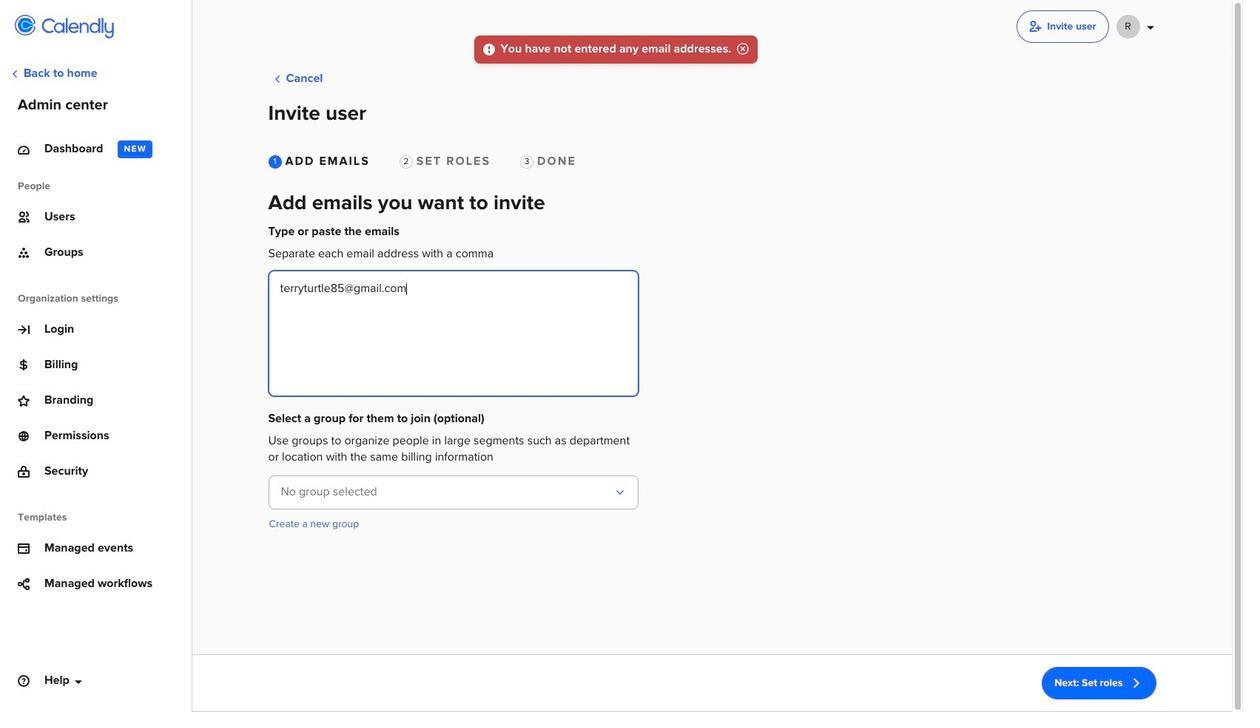 Task type: vqa. For each thing, say whether or not it's contained in the screenshot.
Calendly IMAGE
yes



Task type: describe. For each thing, give the bounding box(es) containing it.
Add invitee emails email field
[[280, 279, 626, 300]]



Task type: locate. For each thing, give the bounding box(es) containing it.
Search for a group button
[[268, 476, 638, 510]]

calendly image
[[41, 18, 114, 38]]

main navigation element
[[0, 0, 192, 713]]



